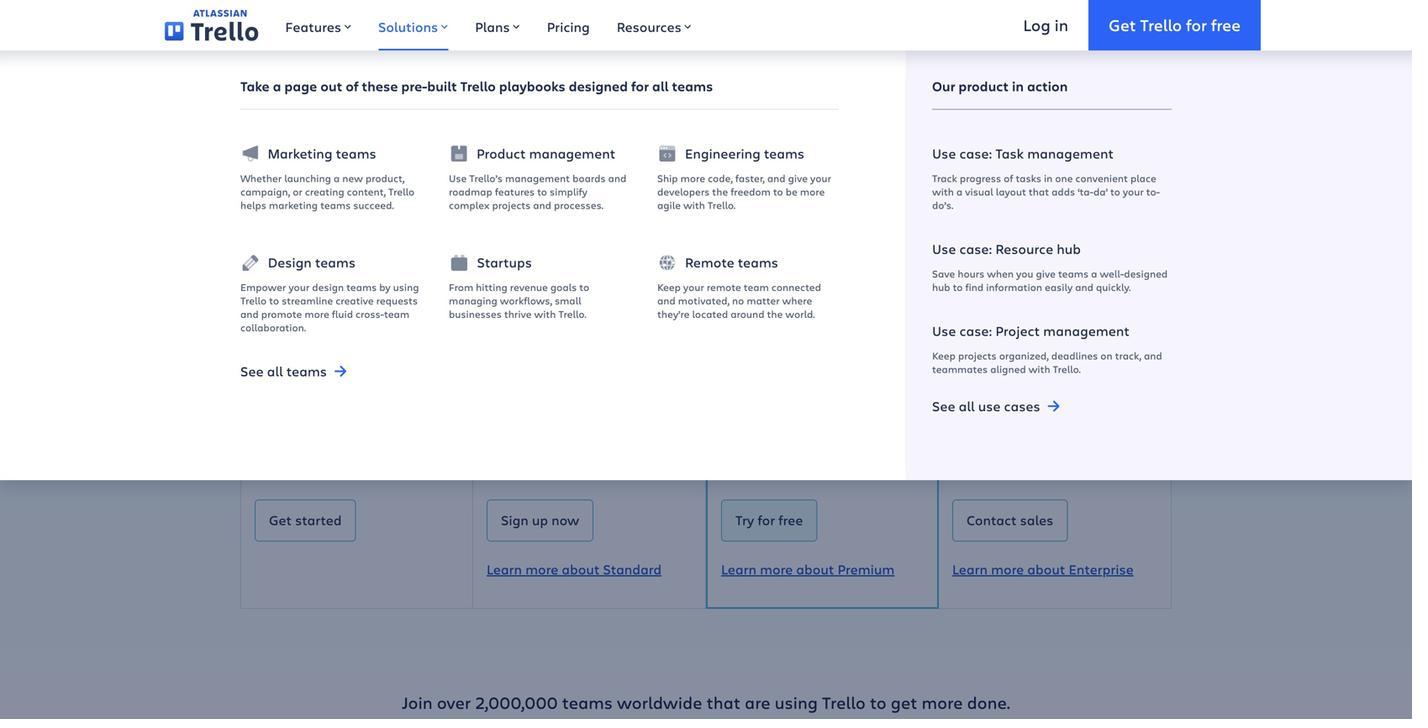 Task type: vqa. For each thing, say whether or not it's contained in the screenshot.
text box
no



Task type: locate. For each thing, give the bounding box(es) containing it.
keep down annual
[[933, 349, 956, 363]]

teams left well-
[[1059, 267, 1089, 280]]

3 for from the left
[[953, 335, 973, 353]]

for down collaboration.
[[255, 335, 275, 353]]

1 case: from the top
[[960, 144, 993, 162]]

annually left ($6
[[600, 284, 642, 298]]

management inside use trello's management boards and roadmap features to simplify complex projects and processes.
[[505, 171, 570, 185]]

to inside for teams that need to track and visualize multiple projects in several ways, including boards, timelines, calendars, etc.
[[855, 335, 868, 353]]

0 horizontal spatial of
[[346, 77, 359, 95]]

all
[[786, 36, 806, 59], [653, 77, 669, 95], [267, 362, 283, 380], [959, 397, 975, 415]]

free down whether
[[255, 197, 287, 215]]

0 horizontal spatial hub
[[933, 280, 951, 294]]

by up "cross-"
[[380, 280, 391, 294]]

1 $ from the left
[[255, 258, 263, 276]]

in up the boards, on the bottom
[[722, 375, 733, 393]]

cost
[[979, 416, 1006, 434]]

see up est.
[[933, 397, 956, 415]]

annually inside $ 5 usd per user/month if billed annually ($6 billed monthly)
[[600, 284, 642, 298]]

4 usd from the left
[[1052, 258, 1079, 276]]

1 usd from the left
[[289, 258, 316, 276]]

0 vertical spatial world.
[[901, 36, 951, 59]]

0 horizontal spatial about
[[562, 560, 600, 578]]

3 learn from the left
[[953, 560, 988, 578]]

world. up our
[[901, 36, 951, 59]]

log in link
[[1004, 0, 1089, 50]]

more down sign up now 'link'
[[526, 560, 559, 578]]

0 vertical spatial trello.
[[708, 198, 736, 212]]

keep inside keep your remote team connected and motivated, no matter where they're located around the world.
[[658, 280, 681, 294]]

your inside keep your remote team connected and motivated, no matter where they're located around the world.
[[684, 280, 705, 294]]

1 for from the left
[[255, 335, 275, 353]]

billed right matter
[[806, 284, 832, 298]]

team right creative
[[384, 307, 410, 321]]

0 horizontal spatial if
[[563, 284, 569, 298]]

0 vertical spatial give
[[788, 171, 808, 185]]

1 horizontal spatial learn
[[722, 560, 757, 578]]

2 $ from the left
[[487, 258, 495, 276]]

est. cost for
[[953, 416, 1027, 434]]

2 need from the left
[[1098, 335, 1130, 353]]

your right be
[[811, 171, 832, 185]]

the
[[871, 36, 897, 59], [713, 185, 728, 198], [767, 307, 783, 321]]

projects down trello's
[[492, 198, 531, 212]]

new
[[342, 171, 363, 185]]

3 per from the left
[[953, 284, 968, 298]]

if
[[563, 284, 569, 298], [797, 284, 803, 298]]

teams right 2,000,000
[[562, 691, 613, 714]]

keep inside keep projects organized, deadlines on track, and teammates aligned with trello.
[[933, 349, 956, 363]]

about for premium
[[797, 560, 835, 578]]

2 about from the left
[[797, 560, 835, 578]]

to inside from hitting revenue goals to managing workflows, small businesses thrive with trello.
[[580, 280, 590, 294]]

the inside the ship more code, faster, and give your developers the freedom to be more agile with trello.
[[713, 185, 728, 198]]

2 if from the left
[[797, 284, 803, 298]]

resources
[[617, 18, 682, 36]]

team inside empower your design teams by using trello to streamline creative requests and promote more fluid cross-team collaboration.
[[384, 307, 410, 321]]

management up boards
[[529, 144, 616, 162]]

0 horizontal spatial trello.
[[559, 307, 587, 321]]

marketing teams
[[268, 144, 377, 162]]

teams up be
[[764, 144, 805, 162]]

in right 'log'
[[1055, 14, 1069, 36]]

billed right revenue
[[571, 284, 598, 298]]

trello inside get trello for free link
[[1141, 14, 1183, 36]]

1 horizontal spatial team
[[384, 307, 410, 321]]

get for get trello for free
[[1109, 14, 1137, 36]]

for inside for teams that need to track and visualize multiple projects in several ways, including boards, timelines, calendars, etc.
[[722, 335, 742, 353]]

annually left ($12.50
[[835, 284, 876, 298]]

2 horizontal spatial for
[[953, 335, 973, 353]]

that inside 'track progress of tasks in one convenient place with a visual layout that adds 'ta-da' to your to- do's.'
[[1029, 185, 1050, 198]]

team
[[744, 280, 769, 294], [349, 284, 374, 298], [384, 307, 410, 321]]

0 vertical spatial standard
[[487, 197, 555, 215]]

0 horizontal spatial using
[[393, 280, 419, 294]]

team right the remote
[[744, 280, 769, 294]]

keep for keep your remote team connected and motivated, no matter where they're located around the world.
[[658, 280, 681, 294]]

($6
[[644, 284, 659, 298]]

use left trello's
[[449, 171, 467, 185]]

0 horizontal spatial see
[[241, 362, 264, 380]]

learn
[[487, 560, 522, 578], [722, 560, 757, 578], [953, 560, 988, 578]]

billed
[[571, 284, 598, 298], [662, 284, 688, 298], [806, 284, 832, 298], [1035, 284, 1061, 298], [722, 299, 748, 313]]

0 vertical spatial or
[[293, 185, 303, 198]]

up
[[532, 511, 548, 529]]

2 horizontal spatial annually
[[1064, 284, 1105, 298]]

1 horizontal spatial using
[[775, 691, 818, 714]]

0 horizontal spatial the
[[713, 185, 728, 198]]

2 horizontal spatial trello.
[[1053, 362, 1081, 376]]

sign up now link
[[487, 500, 594, 542]]

adds
[[1052, 185, 1076, 198]]

$ 17.50 usd per user/month - billed annually ($210.00 annual price per user)
[[953, 229, 1148, 313]]

1 horizontal spatial standard
[[603, 560, 662, 578]]

2 horizontal spatial team
[[744, 280, 769, 294]]

a inside 'track progress of tasks in one convenient place with a visual layout that adds 'ta-da' to your to- do's.'
[[957, 185, 963, 198]]

1 learn from the left
[[487, 560, 522, 578]]

that inside for teams that need to track and visualize multiple projects in several ways, including boards, timelines, calendars, etc.
[[789, 335, 816, 353]]

monthly) inside $ 10 usd per user/month if billed annually ($12.50 billed monthly)
[[751, 299, 793, 313]]

use up save
[[933, 240, 957, 258]]

1 horizontal spatial free
[[1212, 14, 1241, 36]]

learn for learn more about premium
[[722, 560, 757, 578]]

$ inside $ 17.50 usd per user/month - billed annually ($210.00 annual price per user)
[[953, 258, 961, 276]]

page
[[285, 77, 317, 95]]

annually inside $ 10 usd per user/month if billed annually ($12.50 billed monthly)
[[835, 284, 876, 298]]

hub up "save hours when you give teams a well-designed hub to find information easily and quickly."
[[1057, 240, 1081, 258]]

features
[[495, 185, 535, 198]]

for inside $ 0 usd free for your whole team
[[278, 284, 291, 298]]

your down remote
[[684, 280, 705, 294]]

2 annually from the left
[[835, 284, 876, 298]]

per up businesses
[[487, 284, 502, 298]]

1 horizontal spatial need
[[1098, 335, 1130, 353]]

your inside the ship more code, faster, and give your developers the freedom to be more agile with trello.
[[811, 171, 832, 185]]

billed up user)
[[1035, 284, 1061, 298]]

2 per from the left
[[722, 284, 737, 298]]

see
[[241, 362, 264, 380], [933, 397, 956, 415]]

of inside 'track progress of tasks in one convenient place with a visual layout that adds 'ta-da' to your to- do's.'
[[1004, 171, 1014, 185]]

to right da'
[[1111, 185, 1121, 198]]

usd inside $ 0 usd free for your whole team
[[289, 258, 316, 276]]

if for 5
[[563, 284, 569, 298]]

1 vertical spatial give
[[1037, 267, 1056, 280]]

1 vertical spatial case:
[[960, 240, 993, 258]]

whether launching a new product, campaign, or creating content, trello helps marketing teams succeed.
[[241, 171, 415, 212]]

sales
[[1021, 511, 1054, 529]]

with inside for organizations that need to connect work across teams with more security and controls.
[[953, 375, 982, 393]]

teams up design
[[315, 253, 356, 271]]

2 horizontal spatial per
[[953, 284, 968, 298]]

1 horizontal spatial for
[[722, 335, 742, 353]]

and left be
[[768, 171, 786, 185]]

give right you
[[1037, 267, 1056, 280]]

0 horizontal spatial or
[[293, 185, 303, 198]]

0 horizontal spatial need
[[820, 335, 851, 353]]

1 horizontal spatial keep
[[933, 349, 956, 363]]

to-
[[1147, 185, 1161, 198]]

these
[[362, 77, 398, 95]]

designed inside "save hours when you give teams a well-designed hub to find information easily and quickly."
[[1125, 267, 1168, 280]]

1 horizontal spatial if
[[797, 284, 803, 298]]

teams inside for organizations that need to connect work across teams with more security and controls.
[[1087, 355, 1128, 373]]

by
[[526, 36, 545, 59], [380, 280, 391, 294]]

1 horizontal spatial see
[[933, 397, 956, 415]]

get trello for free
[[1109, 14, 1241, 36]]

per inside $ 17.50 usd per user/month - billed annually ($210.00 annual price per user)
[[953, 284, 968, 298]]

0 vertical spatial free
[[255, 197, 287, 215]]

a left new
[[334, 171, 340, 185]]

user/month inside $ 17.50 usd per user/month - billed annually ($210.00 annual price per user)
[[971, 284, 1026, 298]]

0 horizontal spatial user/month
[[505, 284, 560, 298]]

3 annually from the left
[[1064, 284, 1105, 298]]

0 vertical spatial premium
[[722, 198, 784, 216]]

management up deadlines
[[1044, 322, 1130, 340]]

if inside $ 10 usd per user/month if billed annually ($12.50 billed monthly)
[[797, 284, 803, 298]]

save
[[933, 267, 956, 280]]

2 vertical spatial the
[[767, 307, 783, 321]]

organize
[[272, 355, 327, 373]]

to inside "save hours when you give teams a well-designed hub to find information easily and quickly."
[[953, 280, 963, 294]]

1 vertical spatial of
[[1004, 171, 1014, 185]]

1 vertical spatial free
[[779, 511, 803, 529]]

and left motivated,
[[658, 294, 676, 307]]

learn down try
[[722, 560, 757, 578]]

teams down individuals
[[287, 362, 327, 380]]

about down try for free link on the bottom right of page
[[797, 560, 835, 578]]

0 vertical spatial see
[[241, 362, 264, 380]]

$ for 17.50
[[953, 258, 961, 276]]

1 horizontal spatial get
[[1109, 14, 1137, 36]]

projects left work
[[959, 349, 997, 363]]

see inside 'link'
[[241, 362, 264, 380]]

$ up annual
[[953, 258, 961, 276]]

1 about from the left
[[562, 560, 600, 578]]

track,
[[1116, 349, 1142, 363]]

user/month for 5
[[505, 284, 560, 298]]

get for get started
[[269, 511, 292, 529]]

3 about from the left
[[1028, 560, 1066, 578]]

developers
[[658, 185, 710, 198]]

sign up now
[[501, 511, 580, 529]]

designed down the millions,
[[569, 77, 628, 95]]

to left track
[[855, 335, 868, 353]]

2 horizontal spatial about
[[1028, 560, 1066, 578]]

annually down well-
[[1064, 284, 1105, 298]]

0 vertical spatial get
[[1109, 14, 1137, 36]]

annual
[[953, 299, 986, 313]]

succeed.
[[353, 198, 394, 212]]

1 per from the left
[[487, 284, 502, 298]]

1 vertical spatial keep
[[933, 349, 956, 363]]

designed up ($210.00
[[1125, 267, 1168, 280]]

0 vertical spatial the
[[871, 36, 897, 59]]

matter
[[747, 294, 780, 307]]

free inside $ 0 usd free for your whole team
[[255, 284, 275, 298]]

2 free from the top
[[255, 284, 275, 298]]

by inside empower your design teams by using trello to streamline creative requests and promote more fluid cross-team collaboration.
[[380, 280, 391, 294]]

requests
[[376, 294, 418, 307]]

teams down new
[[320, 198, 351, 212]]

including
[[826, 375, 884, 393]]

in inside for teams that need to track and visualize multiple projects in several ways, including boards, timelines, calendars, etc.
[[722, 375, 733, 393]]

individuals
[[279, 335, 348, 353]]

1 horizontal spatial or
[[351, 335, 364, 353]]

enterprise inside learn more about enterprise link
[[1069, 560, 1134, 578]]

use for use case: task management
[[933, 144, 957, 162]]

1 vertical spatial the
[[713, 185, 728, 198]]

2 for from the left
[[722, 335, 742, 353]]

monthly) inside $ 5 usd per user/month if billed annually ($6 billed monthly)
[[487, 299, 530, 313]]

see for see all use cases
[[933, 397, 956, 415]]

0 vertical spatial of
[[346, 77, 359, 95]]

teams inside "save hours when you give teams a well-designed hub to find information easily and quickly."
[[1059, 267, 1089, 280]]

to right goals
[[580, 280, 590, 294]]

1 horizontal spatial trello.
[[708, 198, 736, 212]]

see left the organize
[[241, 362, 264, 380]]

about inside learn more about standard link
[[562, 560, 600, 578]]

learn down contact
[[953, 560, 988, 578]]

3 usd from the left
[[771, 258, 798, 276]]

compare plans
[[658, 92, 754, 110]]

monthly) down connected
[[751, 299, 793, 313]]

10
[[729, 229, 771, 284]]

2 learn from the left
[[722, 560, 757, 578]]

1 if from the left
[[563, 284, 569, 298]]

1 horizontal spatial hub
[[1057, 240, 1081, 258]]

annually inside $ 17.50 usd per user/month - billed annually ($210.00 annual price per user)
[[1064, 284, 1105, 298]]

contact
[[967, 511, 1017, 529]]

team inside keep your remote team connected and motivated, no matter where they're located around the world.
[[744, 280, 769, 294]]

world.
[[901, 36, 951, 59], [786, 307, 815, 321]]

track
[[933, 171, 958, 185]]

2 case: from the top
[[960, 240, 993, 258]]

0 vertical spatial around
[[810, 36, 866, 59]]

that up visualize
[[789, 335, 816, 353]]

usd for 5
[[519, 258, 545, 276]]

4 $ from the left
[[953, 258, 961, 276]]

usd for 10
[[771, 258, 798, 276]]

teams up matter
[[738, 253, 779, 271]]

compare plans link
[[644, 81, 769, 123]]

1 horizontal spatial user/month
[[739, 284, 795, 298]]

roadmap
[[449, 185, 493, 198]]

2,000,000
[[475, 691, 558, 714]]

your down design
[[289, 280, 310, 294]]

and
[[608, 171, 627, 185], [768, 171, 786, 185], [533, 198, 552, 212], [1076, 280, 1094, 294], [658, 294, 676, 307], [241, 307, 259, 321], [1144, 349, 1163, 363], [722, 355, 746, 373], [1075, 375, 1099, 393]]

and up several
[[722, 355, 746, 373]]

2 horizontal spatial the
[[871, 36, 897, 59]]

0 horizontal spatial world.
[[786, 307, 815, 321]]

2 vertical spatial trello.
[[1053, 362, 1081, 376]]

about inside learn more about premium link
[[797, 560, 835, 578]]

convenient
[[1076, 171, 1129, 185]]

2 horizontal spatial user/month
[[971, 284, 1026, 298]]

for up connect
[[953, 335, 973, 353]]

1 need from the left
[[820, 335, 851, 353]]

usd up revenue
[[519, 258, 545, 276]]

trello. inside from hitting revenue goals to managing workflows, small businesses thrive with trello.
[[559, 307, 587, 321]]

keep your remote team connected and motivated, no matter where they're located around the world.
[[658, 280, 822, 321]]

$ inside $ 10 usd per user/month if billed annually ($12.50 billed monthly)
[[722, 258, 729, 276]]

to left simplify
[[537, 185, 547, 198]]

user/month
[[505, 284, 560, 298], [739, 284, 795, 298], [971, 284, 1026, 298]]

give inside "save hours when you give teams a well-designed hub to find information easily and quickly."
[[1037, 267, 1056, 280]]

0 vertical spatial by
[[526, 36, 545, 59]]

billed for 17.50
[[1035, 284, 1061, 298]]

0 horizontal spatial give
[[788, 171, 808, 185]]

1 vertical spatial world.
[[786, 307, 815, 321]]

to up collaboration.
[[269, 294, 279, 307]]

0 horizontal spatial around
[[731, 307, 765, 321]]

1 vertical spatial by
[[380, 280, 391, 294]]

1 vertical spatial or
[[351, 335, 364, 353]]

per down remote teams
[[722, 284, 737, 298]]

1 horizontal spatial by
[[526, 36, 545, 59]]

3 $ from the left
[[722, 258, 729, 276]]

about down now
[[562, 560, 600, 578]]

2 horizontal spatial projects
[[959, 349, 997, 363]]

1 horizontal spatial around
[[810, 36, 866, 59]]

1 horizontal spatial the
[[767, 307, 783, 321]]

standard inside learn more about standard link
[[603, 560, 662, 578]]

$ up hitting
[[487, 258, 495, 276]]

monthly) down hitting
[[487, 299, 530, 313]]

0 vertical spatial enterprise
[[953, 197, 1030, 215]]

0 horizontal spatial premium
[[722, 198, 784, 216]]

world. inside keep your remote team connected and motivated, no matter where they're located around the world.
[[786, 307, 815, 321]]

2 horizontal spatial learn
[[953, 560, 988, 578]]

or up any
[[351, 335, 364, 353]]

1 horizontal spatial projects
[[865, 355, 916, 373]]

progress
[[960, 171, 1002, 185]]

that left the adds
[[1029, 185, 1050, 198]]

to left be
[[774, 185, 784, 198]]

user/month for 10
[[739, 284, 795, 298]]

1 horizontal spatial of
[[1004, 171, 1014, 185]]

0 horizontal spatial free
[[779, 511, 803, 529]]

get right log in
[[1109, 14, 1137, 36]]

if inside $ 5 usd per user/month if billed annually ($6 billed monthly)
[[563, 284, 569, 298]]

contact sales
[[967, 511, 1054, 529]]

$ up the remote
[[722, 258, 729, 276]]

with inside the ship more code, faster, and give your developers the freedom to be more agile with trello.
[[684, 198, 705, 212]]

deadlines
[[1052, 349, 1099, 363]]

0 horizontal spatial keep
[[658, 280, 681, 294]]

per for 5
[[487, 284, 502, 298]]

1 vertical spatial standard
[[603, 560, 662, 578]]

per for 17.50
[[953, 284, 968, 298]]

2 user/month from the left
[[739, 284, 795, 298]]

trello inside empower your design teams by using trello to streamline creative requests and promote more fluid cross-team collaboration.
[[241, 294, 267, 307]]

you
[[1017, 267, 1034, 280]]

for inside for individuals or teams looking to organize any project.
[[255, 335, 275, 353]]

world. down connected
[[786, 307, 815, 321]]

using
[[393, 280, 419, 294], [775, 691, 818, 714]]

da'
[[1094, 185, 1108, 198]]

with inside keep projects organized, deadlines on track, and teammates aligned with trello.
[[1029, 362, 1051, 376]]

3 user/month from the left
[[971, 284, 1026, 298]]

'ta-
[[1078, 185, 1094, 198]]

1 vertical spatial hub
[[933, 280, 951, 294]]

1 horizontal spatial per
[[722, 284, 737, 298]]

about down sales
[[1028, 560, 1066, 578]]

teams up visualize
[[745, 335, 786, 353]]

1 horizontal spatial give
[[1037, 267, 1056, 280]]

1 horizontal spatial monthly)
[[751, 299, 793, 313]]

1 user/month from the left
[[505, 284, 560, 298]]

where
[[783, 294, 813, 307]]

etc.
[[722, 416, 744, 434]]

see all teams
[[241, 362, 327, 380]]

usd inside $ 10 usd per user/month if billed annually ($12.50 billed monthly)
[[771, 258, 798, 276]]

or left creating
[[293, 185, 303, 198]]

0 vertical spatial keep
[[658, 280, 681, 294]]

learn for learn more about standard
[[487, 560, 522, 578]]

usd
[[289, 258, 316, 276], [519, 258, 545, 276], [771, 258, 798, 276], [1052, 258, 1079, 276]]

from
[[449, 280, 474, 294]]

0 horizontal spatial by
[[380, 280, 391, 294]]

place
[[1131, 171, 1157, 185]]

hub left the hours
[[933, 280, 951, 294]]

startups
[[477, 253, 532, 271]]

0 horizontal spatial for
[[255, 335, 275, 353]]

track
[[871, 335, 904, 353]]

get left started
[[269, 511, 292, 529]]

your left the whole on the left top of page
[[294, 284, 314, 298]]

whole
[[317, 284, 347, 298]]

or inside for individuals or teams looking to organize any project.
[[351, 335, 364, 353]]

faster,
[[736, 171, 765, 185]]

case: down annual
[[960, 322, 993, 340]]

need up controls.
[[1098, 335, 1130, 353]]

0 vertical spatial case:
[[960, 144, 993, 162]]

1 vertical spatial premium
[[838, 560, 895, 578]]

about inside learn more about enterprise link
[[1028, 560, 1066, 578]]

the inside keep your remote team connected and motivated, no matter where they're located around the world.
[[767, 307, 783, 321]]

1 horizontal spatial premium
[[838, 560, 895, 578]]

teams up controls.
[[1087, 355, 1128, 373]]

price
[[989, 299, 1012, 313]]

learn down sign
[[487, 560, 522, 578]]

usd inside $ 5 usd per user/month if billed annually ($6 billed monthly)
[[519, 258, 545, 276]]

work
[[1007, 355, 1039, 373]]

monthly) for 10
[[751, 299, 793, 313]]

0 vertical spatial designed
[[569, 77, 628, 95]]

1 horizontal spatial designed
[[1125, 267, 1168, 280]]

for
[[255, 335, 275, 353], [722, 335, 742, 353], [953, 335, 973, 353]]

1 monthly) from the left
[[487, 299, 530, 313]]

compare
[[658, 92, 716, 110]]

projects inside use trello's management boards and roadmap features to simplify complex projects and processes.
[[492, 198, 531, 212]]

using right 'are'
[[775, 691, 818, 714]]

0 horizontal spatial get
[[269, 511, 292, 529]]

in left the action
[[1012, 77, 1024, 95]]

0 vertical spatial using
[[393, 280, 419, 294]]

with inside 'track progress of tasks in one convenient place with a visual layout that adds 'ta-da' to your to- do's.'
[[933, 185, 954, 198]]

and inside keep your remote team connected and motivated, no matter where they're located around the world.
[[658, 294, 676, 307]]

per up annual
[[953, 284, 968, 298]]

sign
[[501, 511, 529, 529]]

user/month for 17.50
[[971, 284, 1026, 298]]

use inside use trello's management boards and roadmap features to simplify complex projects and processes.
[[449, 171, 467, 185]]

$ inside $ 5 usd per user/month if billed annually ($6 billed monthly)
[[487, 258, 495, 276]]

to left find
[[953, 280, 963, 294]]

for down located
[[722, 335, 742, 353]]

user/month inside $ 10 usd per user/month if billed annually ($12.50 billed monthly)
[[739, 284, 795, 298]]

project
[[996, 322, 1040, 340]]

1 vertical spatial get
[[269, 511, 292, 529]]

all inside 'link'
[[267, 362, 283, 380]]

2 vertical spatial case:
[[960, 322, 993, 340]]

a inside whether launching a new product, campaign, or creating content, trello helps marketing teams succeed.
[[334, 171, 340, 185]]

need inside for teams that need to track and visualize multiple projects in several ways, including boards, timelines, calendars, etc.
[[820, 335, 851, 353]]

1 vertical spatial enterprise
[[1069, 560, 1134, 578]]

1 vertical spatial trello.
[[559, 307, 587, 321]]

that
[[1029, 185, 1050, 198], [789, 335, 816, 353], [1068, 335, 1095, 353], [707, 691, 741, 714]]

need inside for organizations that need to connect work across teams with more security and controls.
[[1098, 335, 1130, 353]]

usd inside $ 17.50 usd per user/month - billed annually ($210.00 annual price per user)
[[1052, 258, 1079, 276]]

organized,
[[1000, 349, 1049, 363]]

$ inside $ 0 usd free for your whole team
[[255, 258, 263, 276]]

1 annually from the left
[[600, 284, 642, 298]]

and inside the ship more code, faster, and give your developers the freedom to be more agile with trello.
[[768, 171, 786, 185]]

for for for teams that need to track and visualize multiple projects in several ways, including boards, timelines, calendars, etc.
[[722, 335, 742, 353]]

and right track,
[[1144, 349, 1163, 363]]

your inside empower your design teams by using trello to streamline creative requests and promote more fluid cross-team collaboration.
[[289, 280, 310, 294]]

done.
[[968, 691, 1011, 714]]

boards,
[[722, 395, 769, 413]]

more up 'use' in the right bottom of the page
[[985, 375, 1018, 393]]

use for use case: project management
[[933, 322, 957, 340]]

1 vertical spatial see
[[933, 397, 956, 415]]

per inside $ 5 usd per user/month if billed annually ($6 billed monthly)
[[487, 284, 502, 298]]

$ up the empower
[[255, 258, 263, 276]]

teams inside empower your design teams by using trello to streamline creative requests and promote more fluid cross-team collaboration.
[[347, 280, 377, 294]]

trello's
[[470, 171, 503, 185]]

2 usd from the left
[[519, 258, 545, 276]]

0 horizontal spatial projects
[[492, 198, 531, 212]]

with inside from hitting revenue goals to managing workflows, small businesses thrive with trello.
[[534, 307, 556, 321]]

3 case: from the top
[[960, 322, 993, 340]]

monthly) for 5
[[487, 299, 530, 313]]

keep up they're
[[658, 280, 681, 294]]

of left tasks
[[1004, 171, 1014, 185]]

2 monthly) from the left
[[751, 299, 793, 313]]

or inside whether launching a new product, campaign, or creating content, trello helps marketing teams succeed.
[[293, 185, 303, 198]]

1 horizontal spatial enterprise
[[1069, 560, 1134, 578]]

your left to-
[[1123, 185, 1144, 198]]

teams inside for individuals or teams looking to organize any project.
[[368, 335, 408, 353]]

1 vertical spatial using
[[775, 691, 818, 714]]

1 horizontal spatial annually
[[835, 284, 876, 298]]



Task type: describe. For each thing, give the bounding box(es) containing it.
more down contact sales link
[[992, 560, 1025, 578]]

product management
[[477, 144, 616, 162]]

plans button
[[462, 0, 534, 50]]

millions,
[[549, 36, 615, 59]]

that inside for organizations that need to connect work across teams with more security and controls.
[[1068, 335, 1095, 353]]

$ for 10
[[722, 258, 729, 276]]

use case: task management
[[933, 144, 1114, 162]]

$ for 0
[[255, 258, 263, 276]]

boards
[[573, 171, 606, 185]]

complex
[[449, 198, 490, 212]]

design teams
[[268, 253, 356, 271]]

annually for 5
[[600, 284, 642, 298]]

track progress of tasks in one convenient place with a visual layout that adds 'ta-da' to your to- do's.
[[933, 171, 1161, 212]]

no
[[732, 294, 745, 307]]

several
[[736, 375, 782, 393]]

join
[[402, 691, 433, 714]]

billed up they're
[[662, 284, 688, 298]]

need for teams
[[1098, 335, 1130, 353]]

and inside for teams that need to track and visualize multiple projects in several ways, including boards, timelines, calendars, etc.
[[722, 355, 746, 373]]

0 horizontal spatial enterprise
[[953, 197, 1030, 215]]

teams inside 'link'
[[287, 362, 327, 380]]

using inside empower your design teams by using trello to streamline creative requests and promote more fluid cross-team collaboration.
[[393, 280, 419, 294]]

see all teams link
[[241, 361, 351, 381]]

small
[[555, 294, 582, 307]]

remote teams
[[685, 253, 779, 271]]

more inside empower your design teams by using trello to streamline creative requests and promote more fluid cross-team collaboration.
[[305, 307, 329, 321]]

learn for learn more about enterprise
[[953, 560, 988, 578]]

and inside for organizations that need to connect work across teams with more security and controls.
[[1075, 375, 1099, 393]]

to inside for organizations that need to connect work across teams with more security and controls.
[[1133, 335, 1146, 353]]

to inside for individuals or teams looking to organize any project.
[[255, 355, 268, 373]]

businesses
[[449, 307, 502, 321]]

to inside 'track progress of tasks in one convenient place with a visual layout that adds 'ta-da' to your to- do's.'
[[1111, 185, 1121, 198]]

to inside empower your design teams by using trello to streamline creative requests and promote more fluid cross-team collaboration.
[[269, 294, 279, 307]]

give inside the ship more code, faster, and give your developers the freedom to be more agile with trello.
[[788, 171, 808, 185]]

use case: resource hub
[[933, 240, 1081, 258]]

keep for keep projects organized, deadlines on track, and teammates aligned with trello.
[[933, 349, 956, 363]]

case: for resource
[[960, 240, 993, 258]]

$ for 5
[[487, 258, 495, 276]]

get trello for free link
[[1089, 0, 1261, 50]]

resource
[[996, 240, 1054, 258]]

features button
[[272, 0, 365, 50]]

if for 10
[[797, 284, 803, 298]]

a inside "save hours when you give teams a well-designed hub to find information easily and quickly."
[[1092, 267, 1098, 280]]

remote
[[685, 253, 735, 271]]

case: for task
[[960, 144, 993, 162]]

simplify
[[550, 185, 588, 198]]

projects inside for teams that need to track and visualize multiple projects in several ways, including boards, timelines, calendars, etc.
[[865, 355, 916, 373]]

they're
[[658, 307, 690, 321]]

a right take
[[273, 77, 281, 95]]

more right 'ship'
[[681, 171, 706, 185]]

fluid
[[332, 307, 353, 321]]

action
[[1028, 77, 1068, 95]]

streamline
[[282, 294, 333, 307]]

managing
[[449, 294, 498, 307]]

powers
[[668, 36, 727, 59]]

the for around
[[871, 36, 897, 59]]

and inside empower your design teams by using trello to streamline creative requests and promote more fluid cross-team collaboration.
[[241, 307, 259, 321]]

are
[[745, 691, 771, 714]]

more right get
[[922, 691, 963, 714]]

trello. inside the ship more code, faster, and give your developers the freedom to be more agile with trello.
[[708, 198, 736, 212]]

cases
[[1005, 397, 1041, 415]]

annually for 17.50
[[1064, 284, 1105, 298]]

0 horizontal spatial standard
[[487, 197, 555, 215]]

learn more about premium link
[[722, 559, 895, 580]]

annually for 10
[[835, 284, 876, 298]]

see for see all teams
[[241, 362, 264, 380]]

-
[[1029, 284, 1032, 298]]

and inside "save hours when you give teams a well-designed hub to find information easily and quickly."
[[1076, 280, 1094, 294]]

trello. inside keep projects organized, deadlines on track, and teammates aligned with trello.
[[1053, 362, 1081, 376]]

plans
[[475, 18, 510, 36]]

solutions button
[[365, 0, 462, 50]]

more down try for free link on the bottom right of page
[[760, 560, 793, 578]]

teams up plans
[[731, 36, 781, 59]]

across
[[1042, 355, 1084, 373]]

take a page out of these pre-built trello playbooks designed for all teams
[[241, 77, 713, 95]]

find
[[966, 280, 984, 294]]

use for use case: resource hub
[[933, 240, 957, 258]]

1 horizontal spatial world.
[[901, 36, 951, 59]]

atlassian trello image
[[165, 9, 259, 41]]

pricing
[[547, 18, 590, 36]]

use for use trello's management boards and roadmap features to simplify complex projects and processes.
[[449, 171, 467, 185]]

any
[[330, 355, 353, 373]]

ship more code, faster, and give your developers the freedom to be more agile with trello.
[[658, 171, 832, 212]]

helps
[[241, 198, 266, 212]]

save hours when you give teams a well-designed hub to find information easily and quickly.
[[933, 267, 1168, 294]]

$ 5 usd per user/month if billed annually ($6 billed monthly)
[[487, 229, 688, 313]]

processes.
[[554, 198, 604, 212]]

from hitting revenue goals to managing workflows, small businesses thrive with trello.
[[449, 280, 590, 321]]

for teams that need to track and visualize multiple projects in several ways, including boards, timelines, calendars, etc.
[[722, 335, 916, 434]]

tasks
[[1016, 171, 1042, 185]]

empower
[[241, 280, 286, 294]]

around inside keep your remote team connected and motivated, no matter where they're located around the world.
[[731, 307, 765, 321]]

and inside keep projects organized, deadlines on track, and teammates aligned with trello.
[[1144, 349, 1163, 363]]

for for for organizations that need to connect work across teams with more security and controls.
[[953, 335, 973, 353]]

resources button
[[604, 0, 705, 50]]

projects inside keep projects organized, deadlines on track, and teammates aligned with trello.
[[959, 349, 997, 363]]

learn more about premium
[[722, 560, 895, 578]]

billed for 10
[[806, 284, 832, 298]]

billed for 5
[[571, 284, 598, 298]]

your inside 'track progress of tasks in one convenient place with a visual layout that adds 'ta-da' to your to- do's.'
[[1123, 185, 1144, 198]]

looking
[[411, 335, 458, 353]]

creating
[[305, 185, 344, 198]]

for individuals or teams looking to organize any project.
[[255, 335, 458, 373]]

join over 2,000,000 teams worldwide that are using trello to get more done.
[[402, 691, 1011, 714]]

for for for individuals or teams looking to organize any project.
[[255, 335, 275, 353]]

5
[[495, 229, 519, 284]]

thrive
[[504, 307, 532, 321]]

about for enterprise
[[1028, 560, 1066, 578]]

case: for project
[[960, 322, 993, 340]]

to left get
[[870, 691, 887, 714]]

in inside 'track progress of tasks in one convenient place with a visual layout that adds 'ta-da' to your to- do's.'
[[1044, 171, 1053, 185]]

0
[[263, 229, 289, 284]]

1 free from the top
[[255, 197, 287, 215]]

Users number field
[[1030, 408, 1091, 439]]

usd for 17.50
[[1052, 258, 1079, 276]]

connect
[[953, 355, 1003, 373]]

that left 'are'
[[707, 691, 741, 714]]

and left processes.
[[533, 198, 552, 212]]

freedom
[[731, 185, 771, 198]]

goals
[[551, 280, 577, 294]]

do's.
[[933, 198, 954, 212]]

per for 10
[[722, 284, 737, 298]]

worldwide
[[617, 691, 703, 714]]

trello inside whether launching a new product, campaign, or creating content, trello helps marketing teams succeed.
[[389, 185, 415, 198]]

($210.00
[[1108, 284, 1148, 298]]

started
[[295, 511, 342, 529]]

organizations
[[977, 335, 1064, 353]]

use case: project management
[[933, 322, 1130, 340]]

billed down the remote
[[722, 299, 748, 313]]

usd for 0
[[289, 258, 316, 276]]

your inside $ 0 usd free for your whole team
[[294, 284, 314, 298]]

est.
[[953, 416, 976, 434]]

keep projects organized, deadlines on track, and teammates aligned with trello.
[[933, 349, 1163, 376]]

0 vertical spatial free
[[1212, 14, 1241, 36]]

more inside for organizations that need to connect work across teams with more security and controls.
[[985, 375, 1018, 393]]

try for free link
[[722, 500, 818, 542]]

log in
[[1024, 14, 1069, 36]]

trusted
[[462, 36, 522, 59]]

multiple
[[808, 355, 862, 373]]

visual
[[966, 185, 994, 198]]

cross-
[[356, 307, 384, 321]]

playbooks
[[499, 77, 566, 95]]

teams down powers
[[672, 77, 713, 95]]

hub inside "save hours when you give teams a well-designed hub to find information easily and quickly."
[[933, 280, 951, 294]]

to inside the ship more code, faster, and give your developers the freedom to be more agile with trello.
[[774, 185, 784, 198]]

try for free
[[736, 511, 803, 529]]

to inside use trello's management boards and roadmap features to simplify complex projects and processes.
[[537, 185, 547, 198]]

the for developers
[[713, 185, 728, 198]]

teams inside whether launching a new product, campaign, or creating content, trello helps marketing teams succeed.
[[320, 198, 351, 212]]

and right boards
[[608, 171, 627, 185]]

features
[[285, 18, 341, 36]]

management up one
[[1028, 144, 1114, 162]]

team inside $ 0 usd free for your whole team
[[349, 284, 374, 298]]

easily
[[1045, 280, 1073, 294]]

for organizations that need to connect work across teams with more security and controls.
[[953, 335, 1157, 393]]

our
[[933, 77, 956, 95]]

0 vertical spatial hub
[[1057, 240, 1081, 258]]

teams inside for teams that need to track and visualize multiple projects in several ways, including boards, timelines, calendars, etc.
[[745, 335, 786, 353]]

teams up new
[[336, 144, 377, 162]]

more right be
[[800, 185, 825, 198]]

try
[[736, 511, 755, 529]]

need for multiple
[[820, 335, 851, 353]]

pricing link
[[534, 0, 604, 50]]

use trello's management boards and roadmap features to simplify complex projects and processes.
[[449, 171, 627, 212]]

trusted by millions, trello powers teams all around the world.
[[462, 36, 951, 59]]

about for standard
[[562, 560, 600, 578]]

log
[[1024, 14, 1051, 36]]

contact sales link
[[953, 500, 1068, 542]]



